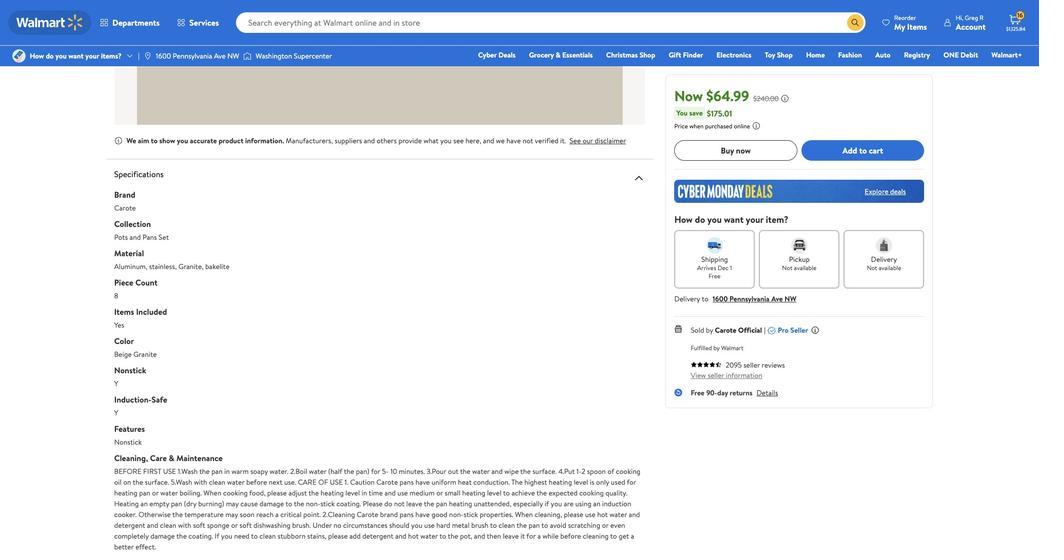 Task type: locate. For each thing, give the bounding box(es) containing it.
0 horizontal spatial use
[[398, 488, 408, 498]]

services
[[190, 17, 219, 28]]

save
[[690, 108, 703, 118]]

washington supercenter
[[256, 51, 332, 61]]

how for how do you want your items?
[[30, 51, 44, 61]]

1 horizontal spatial items
[[908, 21, 928, 32]]

cooker.
[[114, 510, 137, 520]]

add
[[843, 145, 858, 156]]

0 horizontal spatial non-
[[306, 499, 321, 509]]

now
[[737, 145, 751, 156]]

for right 'it'
[[527, 531, 536, 541]]

before
[[114, 466, 142, 477]]

seller right 2095 on the right of page
[[744, 360, 761, 370]]

pan down cleaning,
[[529, 520, 540, 531]]

expected
[[549, 488, 578, 498]]

1 available from the left
[[795, 263, 817, 272]]

0 horizontal spatial not
[[394, 499, 405, 509]]

2 vertical spatial have
[[416, 510, 430, 520]]

use
[[163, 466, 176, 477], [330, 477, 343, 487]]

water down warm
[[227, 477, 245, 487]]

non- up point.
[[306, 499, 321, 509]]

y up the induction-
[[114, 379, 118, 389]]

cooking down is
[[580, 488, 604, 498]]

1 horizontal spatial your
[[746, 213, 764, 226]]

2
[[582, 466, 586, 477]]

0 vertical spatial when
[[204, 488, 222, 498]]

0 horizontal spatial do
[[46, 51, 54, 61]]

&
[[556, 50, 561, 60], [169, 453, 175, 464]]

0 vertical spatial delivery
[[872, 254, 898, 264]]

0 vertical spatial stick
[[321, 499, 335, 509]]

clean down 'otherwise'
[[160, 520, 176, 531]]

coating. left if
[[189, 531, 213, 541]]

nw left washington at the top of the page
[[228, 51, 239, 61]]

the down medium
[[424, 499, 435, 509]]

 image left washington at the top of the page
[[244, 51, 252, 61]]

the up 1.
[[344, 466, 355, 477]]

coating. up 2.cleaning
[[337, 499, 361, 509]]

1600 down "departments"
[[156, 51, 171, 61]]

oil
[[114, 477, 122, 487]]

0 vertical spatial coating.
[[337, 499, 361, 509]]

2 an from the left
[[594, 499, 601, 509]]

electronics link
[[712, 49, 757, 61]]

1 vertical spatial your
[[746, 213, 764, 226]]

cleaning,
[[114, 453, 148, 464]]

2.boil
[[290, 466, 307, 477]]

please down next
[[267, 488, 287, 498]]

1 horizontal spatial in
[[362, 488, 367, 498]]

1 horizontal spatial &
[[556, 50, 561, 60]]

the up heat
[[460, 466, 471, 477]]

0 horizontal spatial coating.
[[189, 531, 213, 541]]

to left achieve
[[503, 488, 510, 498]]

damage
[[260, 499, 284, 509], [151, 531, 175, 541]]

water.
[[270, 466, 289, 477]]

shop right toy at the top of the page
[[777, 50, 793, 60]]

official
[[739, 325, 763, 335]]

items inside the brand carote collection pots and pans set material aluminum, stainless, granite, bakelite piece count 8 items included yes color beige granite nonstick y induction-safe y features nonstick cleaning, care & maintenance before first use 1.wash the pan in warm soapy water. 2.boil water (half the pan) for 5- 10 minutes. 3.pour out the water and wipe the surface. 4.put 1-2 spoon of cooking oil on the surface. 5.wash with clean water before next use. care of use 1. caution carote pans have uniform heat conduction. the highest heating level is only used for heating pan or water boiling. when cooking food, please adjust the heating level in time and use medium or small heating level to achieve the expected cooking quality. heating an empty pan (dry burning) may cause damage to the non-stick coating. please do not leave the pan heating unattended, especially if you are using an induction cooker. otherwise the temperature may soon reach a critical point. 2.cleaning carote brand pans have good non-stick properties. when cleaning, please use hot water and detergent and clean with soft sponge or soft dishwashing brush. under no circumstances should you use hard metal brush to clean the pan to avoid scratching or even completely damage the coating. if you need to clean stubborn stains, please add detergent and hot water to the pot, and then leave it for a while before cleaning to get a better effect.
[[114, 306, 134, 318]]

1 vertical spatial with
[[178, 520, 191, 531]]

have left good at the bottom of the page
[[416, 510, 430, 520]]

the up 'it'
[[517, 520, 527, 531]]

your
[[85, 51, 99, 61], [746, 213, 764, 226]]

1 vertical spatial please
[[564, 510, 584, 520]]

1 vertical spatial pans
[[400, 510, 414, 520]]

an right using
[[594, 499, 601, 509]]

pickup
[[790, 254, 810, 264]]

cooking up used
[[616, 466, 641, 477]]

add to cart
[[843, 145, 884, 156]]

& inside "grocery & essentials" link
[[556, 50, 561, 60]]

not inside the brand carote collection pots and pans set material aluminum, stainless, granite, bakelite piece count 8 items included yes color beige granite nonstick y induction-safe y features nonstick cleaning, care & maintenance before first use 1.wash the pan in warm soapy water. 2.boil water (half the pan) for 5- 10 minutes. 3.pour out the water and wipe the surface. 4.put 1-2 spoon of cooking oil on the surface. 5.wash with clean water before next use. care of use 1. caution carote pans have uniform heat conduction. the highest heating level is only used for heating pan or water boiling. when cooking food, please adjust the heating level in time and use medium or small heating level to achieve the expected cooking quality. heating an empty pan (dry burning) may cause damage to the non-stick coating. please do not leave the pan heating unattended, especially if you are using an induction cooker. otherwise the temperature may soon reach a critical point. 2.cleaning carote brand pans have good non-stick properties. when cleaning, please use hot water and detergent and clean with soft sponge or soft dishwashing brush. under no circumstances should you use hard metal brush to clean the pan to avoid scratching or even completely damage the coating. if you need to clean stubborn stains, please add detergent and hot water to the pot, and then leave it for a while before cleaning to get a better effect.
[[394, 499, 405, 509]]

 image
[[12, 49, 26, 63]]

in left warm
[[224, 466, 230, 477]]

nonstick down features
[[114, 437, 142, 447]]

brush.
[[292, 520, 311, 531]]

available inside delivery not available
[[879, 263, 902, 272]]

by right fulfilled
[[714, 344, 720, 352]]

0 horizontal spatial delivery
[[675, 294, 701, 304]]

2 horizontal spatial level
[[574, 477, 589, 487]]

specifications image
[[633, 172, 646, 185]]

2095
[[726, 360, 742, 370]]

0 horizontal spatial please
[[267, 488, 287, 498]]

fulfilled
[[691, 344, 712, 352]]

2095 seller reviews
[[726, 360, 786, 370]]

0 vertical spatial ave
[[214, 51, 226, 61]]

do inside the brand carote collection pots and pans set material aluminum, stainless, granite, bakelite piece count 8 items included yes color beige granite nonstick y induction-safe y features nonstick cleaning, care & maintenance before first use 1.wash the pan in warm soapy water. 2.boil water (half the pan) for 5- 10 minutes. 3.pour out the water and wipe the surface. 4.put 1-2 spoon of cooking oil on the surface. 5.wash with clean water before next use. care of use 1. caution carote pans have uniform heat conduction. the highest heating level is only used for heating pan or water boiling. when cooking food, please adjust the heating level in time and use medium or small heating level to achieve the expected cooking quality. heating an empty pan (dry burning) may cause damage to the non-stick coating. please do not leave the pan heating unattended, especially if you are using an induction cooker. otherwise the temperature may soon reach a critical point. 2.cleaning carote brand pans have good non-stick properties. when cleaning, please use hot water and detergent and clean with soft sponge or soft dishwashing brush. under no circumstances should you use hard metal brush to clean the pan to avoid scratching or even completely damage the coating. if you need to clean stubborn stains, please add detergent and hot water to the pot, and then leave it for a while before cleaning to get a better effect.
[[385, 499, 393, 509]]

0 horizontal spatial in
[[224, 466, 230, 477]]

do up brand at the left of page
[[385, 499, 393, 509]]

soft down "temperature"
[[193, 520, 205, 531]]

& right care
[[169, 453, 175, 464]]

1 vertical spatial |
[[765, 325, 766, 335]]

use left medium
[[398, 488, 408, 498]]

1 vertical spatial for
[[627, 477, 637, 487]]

water
[[309, 466, 327, 477], [473, 466, 490, 477], [227, 477, 245, 487], [160, 488, 178, 498], [610, 510, 628, 520], [421, 531, 438, 541]]

not for pickup
[[783, 263, 793, 272]]

do for how do you want your item?
[[695, 213, 706, 226]]

grocery & essentials
[[529, 50, 593, 60]]

a up dishwashing on the left bottom of page
[[276, 510, 279, 520]]

0 vertical spatial surface.
[[533, 466, 557, 477]]

0 vertical spatial items
[[908, 21, 928, 32]]

walmart image
[[16, 14, 83, 31]]

use up 5.wash
[[163, 466, 176, 477]]

0 vertical spatial 1600
[[156, 51, 171, 61]]

aim
[[138, 136, 149, 146]]

seller down 4.7026 stars out of 5, based on 2095 seller reviews element
[[708, 370, 725, 380]]

1 not from the left
[[783, 263, 793, 272]]

|
[[138, 51, 140, 61], [765, 325, 766, 335]]

brand
[[114, 189, 135, 200]]

damage up effect.
[[151, 531, 175, 541]]

items right the my
[[908, 21, 928, 32]]

product
[[219, 136, 244, 146]]

want for item?
[[724, 213, 744, 226]]

2 horizontal spatial please
[[564, 510, 584, 520]]

before up food,
[[246, 477, 267, 487]]

pan down maintenance
[[212, 466, 223, 477]]

seller
[[744, 360, 761, 370], [708, 370, 725, 380]]

1 vertical spatial delivery
[[675, 294, 701, 304]]

level down 1-
[[574, 477, 589, 487]]

1 shop from the left
[[640, 50, 656, 60]]

delivery
[[872, 254, 898, 264], [675, 294, 701, 304]]

0 horizontal spatial detergent
[[114, 520, 145, 531]]

1 vertical spatial pennsylvania
[[730, 294, 770, 304]]

our
[[583, 136, 593, 146]]

learn more about strikethrough prices image
[[781, 94, 790, 103]]

1 horizontal spatial damage
[[260, 499, 284, 509]]

pro seller info image
[[812, 326, 820, 334]]

1 horizontal spatial nw
[[785, 294, 797, 304]]

intent image for pickup image
[[792, 237, 808, 254]]

2 vertical spatial do
[[385, 499, 393, 509]]

have right we in the left of the page
[[507, 136, 521, 146]]

care
[[298, 477, 317, 487]]

metal
[[452, 520, 470, 531]]

not
[[523, 136, 534, 146], [394, 499, 405, 509]]

1 vertical spatial do
[[695, 213, 706, 226]]

pan up the empty
[[139, 488, 150, 498]]

1 vertical spatial want
[[724, 213, 744, 226]]

when down especially
[[515, 510, 533, 520]]

use left hard
[[425, 520, 435, 531]]

sold by carote official
[[691, 325, 763, 335]]

supercenter
[[294, 51, 332, 61]]

do up shipping
[[695, 213, 706, 226]]

0 horizontal spatial a
[[276, 510, 279, 520]]

if
[[215, 531, 220, 541]]

by right the sold
[[706, 325, 714, 335]]

set
[[159, 232, 169, 243]]

0 horizontal spatial your
[[85, 51, 99, 61]]

want left items?
[[68, 51, 84, 61]]

to down arrives
[[702, 294, 709, 304]]

christmas shop
[[607, 50, 656, 60]]

the down adjust
[[294, 499, 304, 509]]

nonstick down beige
[[114, 365, 146, 376]]

2 not from the left
[[867, 263, 878, 272]]

0 horizontal spatial pennsylvania
[[173, 51, 212, 61]]

surface. down first
[[145, 477, 169, 487]]

hot down induction
[[598, 510, 608, 520]]

buy now button
[[675, 140, 798, 161]]

to inside button
[[860, 145, 868, 156]]

delivery inside delivery not available
[[872, 254, 898, 264]]

2 shop from the left
[[777, 50, 793, 60]]

how do you want your item?
[[675, 213, 789, 226]]

pickup not available
[[783, 254, 817, 272]]

0 horizontal spatial cooking
[[223, 488, 248, 498]]

to down hard
[[440, 531, 447, 541]]

for left 5-
[[371, 466, 381, 477]]

 image for 1600 pennsylvania ave nw
[[144, 52, 152, 60]]

& right grocery
[[556, 50, 561, 60]]

 image
[[244, 51, 252, 61], [144, 52, 152, 60]]

cyber deals
[[478, 50, 516, 60]]

now
[[675, 86, 703, 106]]

0 horizontal spatial seller
[[708, 370, 725, 380]]

circumstances
[[343, 520, 388, 531]]

and left 'others'
[[364, 136, 375, 146]]

a left while
[[538, 531, 541, 541]]

1 soft from the left
[[193, 520, 205, 531]]

registry
[[905, 50, 931, 60]]

2 available from the left
[[879, 263, 902, 272]]

1 horizontal spatial leave
[[503, 531, 519, 541]]

not inside delivery not available
[[867, 263, 878, 272]]

0 horizontal spatial surface.
[[145, 477, 169, 487]]

a
[[276, 510, 279, 520], [538, 531, 541, 541], [631, 531, 635, 541]]

manufacturers,
[[286, 136, 333, 146]]

you
[[55, 51, 67, 61], [177, 136, 188, 146], [441, 136, 452, 146], [708, 213, 722, 226], [551, 499, 562, 509], [411, 520, 423, 531], [221, 531, 233, 541]]

2 vertical spatial use
[[425, 520, 435, 531]]

1 horizontal spatial surface.
[[533, 466, 557, 477]]

the up if
[[537, 488, 547, 498]]

home link
[[802, 49, 830, 61]]

1 vertical spatial free
[[691, 388, 705, 398]]

0 vertical spatial leave
[[407, 499, 423, 509]]

detergent down circumstances
[[363, 531, 394, 541]]

intent image for delivery image
[[876, 237, 893, 254]]

1 horizontal spatial available
[[879, 263, 902, 272]]

0 horizontal spatial ave
[[214, 51, 226, 61]]

1 horizontal spatial not
[[523, 136, 534, 146]]

0 horizontal spatial nw
[[228, 51, 239, 61]]

when up burning)
[[204, 488, 222, 498]]

a right "get"
[[631, 531, 635, 541]]

carote up circumstances
[[357, 510, 379, 520]]

y up features
[[114, 408, 118, 418]]

0 horizontal spatial leave
[[407, 499, 423, 509]]

0 horizontal spatial shop
[[640, 50, 656, 60]]

1 horizontal spatial shop
[[777, 50, 793, 60]]

1 vertical spatial not
[[394, 499, 405, 509]]

please down no
[[328, 531, 348, 541]]

and down brush
[[474, 531, 486, 541]]

washington
[[256, 51, 292, 61]]

0 vertical spatial damage
[[260, 499, 284, 509]]

not down 'intent image for pickup'
[[783, 263, 793, 272]]

price
[[675, 122, 688, 130]]

| right official
[[765, 325, 766, 335]]

not inside 'pickup not available'
[[783, 263, 793, 272]]

4.put
[[559, 466, 575, 477]]

account
[[956, 21, 986, 32]]

want left 'item?'
[[724, 213, 744, 226]]

now $64.99
[[675, 86, 750, 106]]

cleaning
[[583, 531, 609, 541]]

0 horizontal spatial an
[[141, 499, 148, 509]]

to left cart
[[860, 145, 868, 156]]

1 horizontal spatial delivery
[[872, 254, 898, 264]]

nonstick
[[114, 365, 146, 376], [114, 437, 142, 447]]

brush
[[472, 520, 489, 531]]

delivery for not
[[872, 254, 898, 264]]

0 vertical spatial for
[[371, 466, 381, 477]]

registry link
[[900, 49, 935, 61]]

cleaning,
[[535, 510, 563, 520]]

0 horizontal spatial want
[[68, 51, 84, 61]]

0 vertical spatial non-
[[306, 499, 321, 509]]

by for sold
[[706, 325, 714, 335]]

item?
[[766, 213, 789, 226]]

1 vertical spatial &
[[169, 453, 175, 464]]

search icon image
[[852, 18, 860, 27]]

2 horizontal spatial cooking
[[616, 466, 641, 477]]

with
[[194, 477, 207, 487], [178, 520, 191, 531]]

1 horizontal spatial for
[[527, 531, 536, 541]]

1 horizontal spatial how
[[675, 213, 693, 226]]

cyber
[[478, 50, 497, 60]]

cause
[[241, 499, 258, 509]]

have up medium
[[416, 477, 430, 487]]

0 vertical spatial how
[[30, 51, 44, 61]]

1 horizontal spatial detergent
[[363, 531, 394, 541]]

stick up brush
[[464, 510, 478, 520]]

1 vertical spatial by
[[714, 344, 720, 352]]

stains,
[[307, 531, 327, 541]]

avoid
[[550, 520, 567, 531]]

or left even
[[602, 520, 609, 531]]

available inside 'pickup not available'
[[795, 263, 817, 272]]

1 vertical spatial nonstick
[[114, 437, 142, 447]]

water up "of"
[[309, 466, 327, 477]]

0 vertical spatial hot
[[598, 510, 608, 520]]

the down "temperature"
[[177, 531, 187, 541]]

carote down 5-
[[377, 477, 398, 487]]

stick up 2.cleaning
[[321, 499, 335, 509]]

in down "caution"
[[362, 488, 367, 498]]

1 vertical spatial how
[[675, 213, 693, 226]]

stick
[[321, 499, 335, 509], [464, 510, 478, 520]]

0 vertical spatial nonstick
[[114, 365, 146, 376]]

Walmart Site-Wide search field
[[236, 12, 866, 33]]

ave down the services
[[214, 51, 226, 61]]

0 vertical spatial detergent
[[114, 520, 145, 531]]

2 horizontal spatial for
[[627, 477, 637, 487]]

not down intent image for delivery
[[867, 263, 878, 272]]

then
[[487, 531, 501, 541]]

information
[[726, 370, 763, 380]]

for right used
[[627, 477, 637, 487]]

nw up 'pro seller'
[[785, 294, 797, 304]]

level down 1.
[[346, 488, 360, 498]]

or down uniform
[[437, 488, 443, 498]]

heat
[[458, 477, 472, 487]]

wipe
[[505, 466, 519, 477]]

0 horizontal spatial for
[[371, 466, 381, 477]]

leave left 'it'
[[503, 531, 519, 541]]

with up boiling.
[[194, 477, 207, 487]]

not
[[783, 263, 793, 272], [867, 263, 878, 272]]

0 horizontal spatial items
[[114, 306, 134, 318]]

shop for toy shop
[[777, 50, 793, 60]]

shop right the christmas on the top of the page
[[640, 50, 656, 60]]

1 horizontal spatial when
[[515, 510, 533, 520]]

toy shop link
[[761, 49, 798, 61]]

level up unattended,
[[487, 488, 502, 498]]

in
[[224, 466, 230, 477], [362, 488, 367, 498]]

your left 'item?'
[[746, 213, 764, 226]]

1 horizontal spatial  image
[[244, 51, 252, 61]]

1 horizontal spatial an
[[594, 499, 601, 509]]

1 horizontal spatial coating.
[[337, 499, 361, 509]]

0 vertical spatial y
[[114, 379, 118, 389]]

better
[[114, 542, 134, 552]]



Task type: describe. For each thing, give the bounding box(es) containing it.
water up the empty
[[160, 488, 178, 498]]

buy now
[[721, 145, 751, 156]]

view
[[691, 370, 706, 380]]

water up 'conduction.'
[[473, 466, 490, 477]]

the down maintenance
[[199, 466, 210, 477]]

essentials
[[563, 50, 593, 60]]

brand carote collection pots and pans set material aluminum, stainless, granite, bakelite piece count 8 items included yes color beige granite nonstick y induction-safe y features nonstick cleaning, care & maintenance before first use 1.wash the pan in warm soapy water. 2.boil water (half the pan) for 5- 10 minutes. 3.pour out the water and wipe the surface. 4.put 1-2 spoon of cooking oil on the surface. 5.wash with clean water before next use. care of use 1. caution carote pans have uniform heat conduction. the highest heating level is only used for heating pan or water boiling. when cooking food, please adjust the heating level in time and use medium or small heating level to achieve the expected cooking quality. heating an empty pan (dry burning) may cause damage to the non-stick coating. please do not leave the pan heating unattended, especially if you are using an induction cooker. otherwise the temperature may soon reach a critical point. 2.cleaning carote brand pans have good non-stick properties. when cleaning, please use hot water and detergent and clean with soft sponge or soft dishwashing brush. under no circumstances should you use hard metal brush to clean the pan to avoid scratching or even completely damage the coating. if you need to clean stubborn stains, please add detergent and hot water to the pot, and then leave it for a while before cleaning to get a better effect.
[[114, 189, 641, 552]]

Search search field
[[236, 12, 866, 33]]

1 horizontal spatial hot
[[598, 510, 608, 520]]

1 horizontal spatial please
[[328, 531, 348, 541]]

0 horizontal spatial level
[[346, 488, 360, 498]]

clean up burning)
[[209, 477, 225, 487]]

departments
[[112, 17, 160, 28]]

1 vertical spatial 1600
[[713, 294, 728, 304]]

stainless,
[[149, 262, 177, 272]]

0 vertical spatial use
[[163, 466, 176, 477]]

induction-
[[114, 394, 152, 405]]

0 vertical spatial in
[[224, 466, 230, 477]]

gift
[[669, 50, 682, 60]]

the right on
[[133, 477, 143, 487]]

(dry
[[184, 499, 197, 509]]

1 vertical spatial in
[[362, 488, 367, 498]]

brand
[[380, 510, 398, 520]]

to up "then"
[[490, 520, 497, 531]]

1 horizontal spatial pennsylvania
[[730, 294, 770, 304]]

shipping arrives dec 1 free
[[698, 254, 733, 280]]

0 horizontal spatial when
[[204, 488, 222, 498]]

not for delivery
[[867, 263, 878, 272]]

scratching
[[568, 520, 601, 531]]

2.cleaning
[[323, 510, 355, 520]]

grocery & essentials link
[[525, 49, 598, 61]]

1 vertical spatial detergent
[[363, 531, 394, 541]]

available for pickup
[[795, 263, 817, 272]]

returns
[[730, 388, 753, 398]]

1 horizontal spatial non-
[[449, 510, 464, 520]]

90-
[[707, 388, 718, 398]]

delivery for to
[[675, 294, 701, 304]]

$64.99
[[707, 86, 750, 106]]

2 pans from the top
[[400, 510, 414, 520]]

departments button
[[91, 10, 168, 35]]

0 horizontal spatial 1600
[[156, 51, 171, 61]]

auto
[[876, 50, 891, 60]]

do for how do you want your items?
[[46, 51, 54, 61]]

1 vertical spatial use
[[330, 477, 343, 487]]

especially
[[513, 499, 543, 509]]

0 horizontal spatial stick
[[321, 499, 335, 509]]

the left 'pot,'
[[448, 531, 459, 541]]

1 vertical spatial stick
[[464, 510, 478, 520]]

1 vertical spatial nw
[[785, 294, 797, 304]]

to down cleaning,
[[542, 520, 549, 531]]

0 vertical spatial pennsylvania
[[173, 51, 212, 61]]

and right the time
[[385, 488, 396, 498]]

want for items?
[[68, 51, 84, 61]]

when
[[690, 122, 704, 130]]

pan up good at the bottom of the page
[[436, 499, 448, 509]]

heating up expected
[[549, 477, 572, 487]]

to up critical
[[286, 499, 292, 509]]

aluminum,
[[114, 262, 147, 272]]

and up 'conduction.'
[[492, 466, 503, 477]]

toy
[[765, 50, 776, 60]]

16
[[1018, 11, 1024, 20]]

how for how do you want your item?
[[675, 213, 693, 226]]

the
[[512, 477, 523, 487]]

your for item?
[[746, 213, 764, 226]]

(half
[[328, 466, 343, 477]]

and left we in the left of the page
[[483, 136, 495, 146]]

see
[[454, 136, 464, 146]]

pro
[[778, 325, 789, 335]]

intent image for shipping image
[[707, 237, 723, 254]]

walmart+
[[992, 50, 1023, 60]]

1 horizontal spatial a
[[538, 531, 541, 541]]

2 nonstick from the top
[[114, 437, 142, 447]]

2 soft from the left
[[240, 520, 252, 531]]

the right 'otherwise'
[[173, 510, 183, 520]]

1 an from the left
[[141, 499, 148, 509]]

sponge
[[207, 520, 230, 531]]

the down the care
[[309, 488, 319, 498]]

pan)
[[356, 466, 370, 477]]

4.7026 stars out of 5, based on 2095 seller reviews element
[[691, 361, 722, 368]]

cyber monday deals image
[[675, 180, 925, 203]]

water down hard
[[421, 531, 438, 541]]

1 vertical spatial when
[[515, 510, 533, 520]]

properties.
[[480, 510, 514, 520]]

seller
[[791, 325, 809, 335]]

or up the empty
[[152, 488, 159, 498]]

unattended,
[[474, 499, 512, 509]]

time
[[369, 488, 383, 498]]

your for items?
[[85, 51, 99, 61]]

home
[[807, 50, 825, 60]]

1 vertical spatial may
[[226, 510, 238, 520]]

hard
[[437, 520, 451, 531]]

1 horizontal spatial before
[[561, 531, 582, 541]]

are
[[564, 499, 574, 509]]

arrives
[[698, 263, 717, 272]]

2 y from the top
[[114, 408, 118, 418]]

legal information image
[[753, 122, 761, 130]]

items?
[[101, 51, 122, 61]]

soon
[[240, 510, 255, 520]]

deals
[[499, 50, 516, 60]]

1 horizontal spatial level
[[487, 488, 502, 498]]

0 vertical spatial may
[[226, 499, 239, 509]]

0 vertical spatial not
[[523, 136, 534, 146]]

available for delivery
[[879, 263, 902, 272]]

view seller information link
[[691, 370, 763, 380]]

disclaimer
[[595, 136, 627, 146]]

next
[[269, 477, 283, 487]]

1
[[731, 263, 733, 272]]

gift finder
[[669, 50, 704, 60]]

see
[[570, 136, 581, 146]]

fashion link
[[834, 49, 867, 61]]

heating down heat
[[462, 488, 486, 498]]

while
[[543, 531, 559, 541]]

0 horizontal spatial with
[[178, 520, 191, 531]]

reorder my items
[[895, 13, 928, 32]]

the up the on the bottom
[[521, 466, 531, 477]]

1 vertical spatial surface.
[[145, 477, 169, 487]]

0 vertical spatial before
[[246, 477, 267, 487]]

get
[[619, 531, 630, 541]]

explore deals link
[[861, 182, 911, 201]]

1 pans from the top
[[400, 477, 414, 487]]

see our disclaimer button
[[570, 136, 627, 146]]

clean down dishwashing on the left bottom of page
[[260, 531, 276, 541]]

clean down properties.
[[499, 520, 515, 531]]

1 vertical spatial coating.
[[189, 531, 213, 541]]

my
[[895, 21, 906, 32]]

yes
[[114, 320, 124, 330]]

heating down small
[[449, 499, 472, 509]]

heating up heating
[[114, 488, 137, 498]]

seller for view
[[708, 370, 725, 380]]

and down induction
[[629, 510, 640, 520]]

0 vertical spatial nw
[[228, 51, 239, 61]]

$175.01
[[707, 108, 733, 119]]

highest
[[525, 477, 548, 487]]

0 vertical spatial with
[[194, 477, 207, 487]]

2 horizontal spatial a
[[631, 531, 635, 541]]

free inside shipping arrives dec 1 free
[[709, 272, 721, 280]]

deals
[[891, 186, 907, 196]]

explore
[[865, 186, 889, 196]]

beige
[[114, 349, 132, 360]]

1 nonstick from the top
[[114, 365, 146, 376]]

carote down "brand"
[[114, 203, 136, 213]]

we
[[127, 136, 136, 146]]

completely
[[114, 531, 149, 541]]

1 y from the top
[[114, 379, 118, 389]]

only
[[597, 477, 610, 487]]

0 vertical spatial |
[[138, 51, 140, 61]]

explore deals
[[865, 186, 907, 196]]

collection
[[114, 218, 151, 230]]

color
[[114, 335, 134, 347]]

and down 'otherwise'
[[147, 520, 158, 531]]

8
[[114, 291, 118, 301]]

others
[[377, 136, 397, 146]]

warm
[[232, 466, 249, 477]]

pots
[[114, 232, 128, 243]]

induction
[[603, 499, 632, 509]]

by for fulfilled
[[714, 344, 720, 352]]

and down the collection on the left
[[130, 232, 141, 243]]

to left "get"
[[611, 531, 617, 541]]

boiling.
[[180, 488, 202, 498]]

1 vertical spatial hot
[[408, 531, 419, 541]]

3.pour
[[427, 466, 447, 477]]

0 vertical spatial have
[[507, 136, 521, 146]]

shop for christmas shop
[[640, 50, 656, 60]]

1 horizontal spatial |
[[765, 325, 766, 335]]

carote up walmart
[[715, 325, 737, 335]]

food,
[[249, 488, 266, 498]]

to right need at bottom
[[251, 531, 258, 541]]

first
[[143, 466, 161, 477]]

seller for 2095
[[744, 360, 761, 370]]

water up even
[[610, 510, 628, 520]]

1 horizontal spatial cooking
[[580, 488, 604, 498]]

pan left (dry at the left bottom of the page
[[171, 499, 182, 509]]

maintenance
[[177, 453, 223, 464]]

1 horizontal spatial ave
[[772, 294, 783, 304]]

or up need at bottom
[[231, 520, 238, 531]]

and down should
[[395, 531, 407, 541]]

0 horizontal spatial damage
[[151, 531, 175, 541]]

to right aim
[[151, 136, 158, 146]]

christmas
[[607, 50, 638, 60]]

of
[[608, 466, 615, 477]]

2 horizontal spatial use
[[585, 510, 596, 520]]

bakelite
[[205, 262, 230, 272]]

1 vertical spatial have
[[416, 477, 430, 487]]

it.
[[561, 136, 566, 146]]

heating down "of"
[[321, 488, 344, 498]]

 image for washington supercenter
[[244, 51, 252, 61]]

& inside the brand carote collection pots and pans set material aluminum, stainless, granite, bakelite piece count 8 items included yes color beige granite nonstick y induction-safe y features nonstick cleaning, care & maintenance before first use 1.wash the pan in warm soapy water. 2.boil water (half the pan) for 5- 10 minutes. 3.pour out the water and wipe the surface. 4.put 1-2 spoon of cooking oil on the surface. 5.wash with clean water before next use. care of use 1. caution carote pans have uniform heat conduction. the highest heating level is only used for heating pan or water boiling. when cooking food, please adjust the heating level in time and use medium or small heating level to achieve the expected cooking quality. heating an empty pan (dry burning) may cause damage to the non-stick coating. please do not leave the pan heating unattended, especially if you are using an induction cooker. otherwise the temperature may soon reach a critical point. 2.cleaning carote brand pans have good non-stick properties. when cleaning, please use hot water and detergent and clean with soft sponge or soft dishwashing brush. under no circumstances should you use hard metal brush to clean the pan to avoid scratching or even completely damage the coating. if you need to clean stubborn stains, please add detergent and hot water to the pot, and then leave it for a while before cleaning to get a better effect.
[[169, 453, 175, 464]]

stubborn
[[278, 531, 306, 541]]

toy shop
[[765, 50, 793, 60]]

1.wash
[[178, 466, 198, 477]]

items inside reorder my items
[[908, 21, 928, 32]]

0 vertical spatial please
[[267, 488, 287, 498]]

r
[[980, 13, 984, 22]]

granite,
[[179, 262, 204, 272]]

empty
[[150, 499, 169, 509]]

10
[[391, 466, 397, 477]]



Task type: vqa. For each thing, say whether or not it's contained in the screenshot.
$5.14
no



